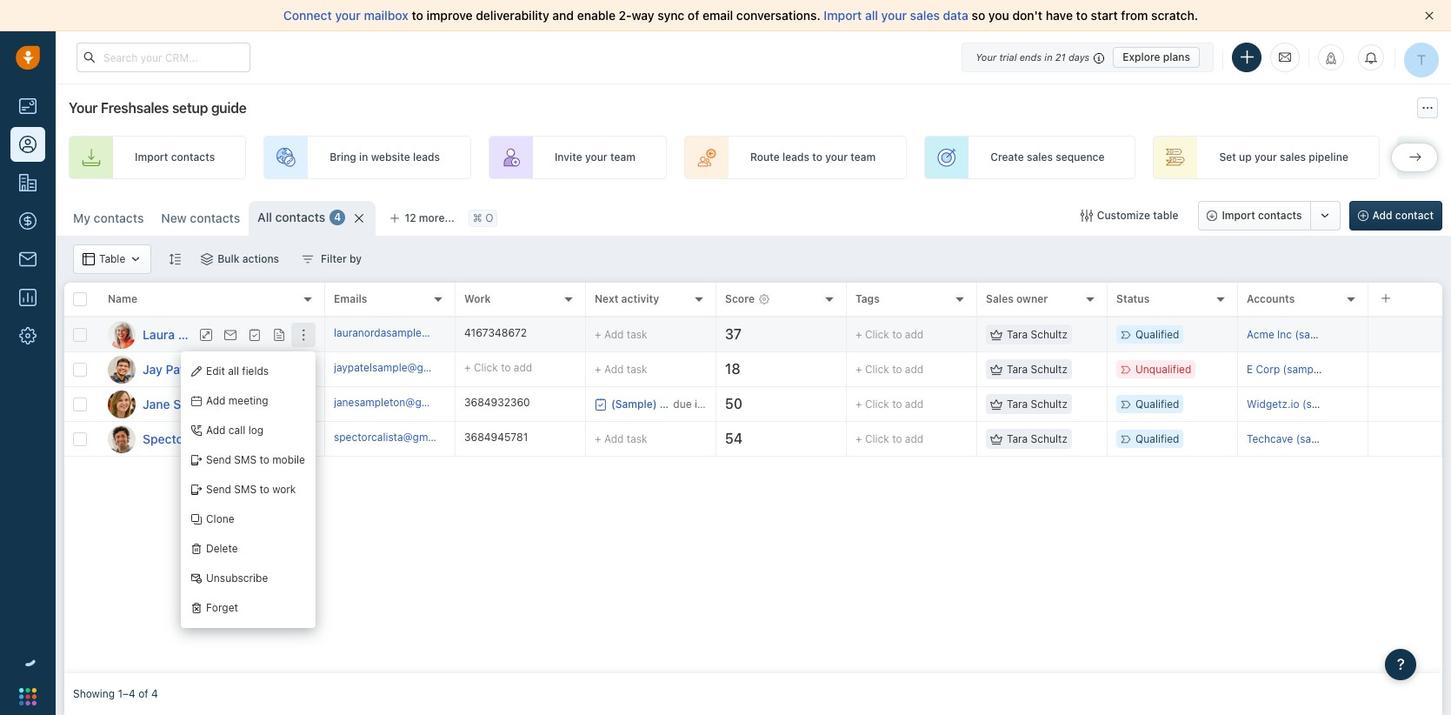 Task type: locate. For each thing, give the bounding box(es) containing it.
2 horizontal spatial import
[[1223, 209, 1256, 222]]

contacts
[[171, 151, 215, 164], [1259, 209, 1303, 222], [275, 210, 326, 224], [94, 211, 144, 225], [190, 211, 240, 225]]

0 horizontal spatial import
[[135, 151, 168, 164]]

3 cell from the top
[[1369, 387, 1443, 421]]

3 + click to add from the top
[[856, 397, 924, 411]]

2 row group from the left
[[325, 318, 1443, 457]]

janesampleton@gmail.com link
[[334, 395, 466, 413]]

your for your freshsales setup guide
[[69, 100, 98, 116]]

tags
[[856, 293, 880, 306]]

2 vertical spatial import
[[1223, 209, 1256, 222]]

press space to select this row. row containing 50
[[325, 387, 1443, 422]]

3 qualified from the top
[[1136, 432, 1180, 445]]

press space to select this row. row containing jay patel (sample)
[[64, 352, 325, 387]]

tara schultz for 37
[[1007, 328, 1068, 341]]

3 schultz from the top
[[1031, 398, 1068, 411]]

tara schultz for 50
[[1007, 398, 1068, 411]]

1 vertical spatial in
[[359, 151, 368, 164]]

1 vertical spatial send
[[206, 483, 231, 496]]

your trial ends in 21 days
[[976, 51, 1090, 62]]

add for 18
[[905, 363, 924, 376]]

3 tara from the top
[[1007, 398, 1028, 411]]

tara schultz
[[1007, 328, 1068, 341], [1007, 363, 1068, 376], [1007, 398, 1068, 411], [1007, 432, 1068, 445]]

4 up filter by
[[334, 211, 341, 224]]

way
[[632, 8, 655, 23]]

1 tara from the top
[[1007, 328, 1028, 341]]

0 vertical spatial + add task
[[595, 328, 648, 341]]

table button
[[73, 244, 152, 274]]

1 schultz from the top
[[1031, 328, 1068, 341]]

press space to select this row. row containing 54
[[325, 422, 1443, 457]]

create
[[991, 151, 1025, 164]]

click
[[866, 328, 890, 341], [474, 361, 498, 374], [866, 363, 890, 376], [866, 397, 890, 411], [866, 432, 890, 445]]

2 tara schultz from the top
[[1007, 363, 1068, 376]]

jaypatelsample@gmail.com + click to add
[[334, 361, 533, 374]]

0 vertical spatial qualified
[[1136, 328, 1180, 341]]

name row
[[64, 283, 325, 318]]

spector
[[143, 431, 188, 446]]

send
[[206, 454, 231, 467], [206, 483, 231, 496]]

1 vertical spatial qualified
[[1136, 398, 1180, 411]]

import down "up"
[[1223, 209, 1256, 222]]

conversations.
[[737, 8, 821, 23]]

of right "sync"
[[688, 8, 700, 23]]

2-
[[619, 8, 632, 23]]

qualified
[[1136, 328, 1180, 341], [1136, 398, 1180, 411], [1136, 432, 1180, 445]]

2 tara from the top
[[1007, 363, 1028, 376]]

close image
[[1426, 11, 1435, 20]]

0 horizontal spatial leads
[[413, 151, 440, 164]]

4 + click to add from the top
[[856, 432, 924, 445]]

import contacts down set up your sales pipeline link
[[1223, 209, 1303, 222]]

1 vertical spatial import contacts
[[1223, 209, 1303, 222]]

customize table button
[[1070, 201, 1190, 231]]

3 + add task from the top
[[595, 432, 648, 445]]

1 qualified from the top
[[1136, 328, 1180, 341]]

1 vertical spatial task
[[627, 362, 648, 375]]

sales owner
[[987, 293, 1049, 306]]

container_wx8msf4aqz5i3rn1 image inside bulk actions button
[[201, 253, 213, 265]]

cell for 37
[[1369, 318, 1443, 351]]

4 cell from the top
[[1369, 422, 1443, 456]]

4 schultz from the top
[[1031, 432, 1068, 445]]

import all your sales data link
[[824, 8, 972, 23]]

0 horizontal spatial import contacts
[[135, 151, 215, 164]]

sms down 'send sms to mobile'
[[234, 483, 257, 496]]

0 vertical spatial task
[[627, 328, 648, 341]]

press space to select this row. row containing spector calista (sample)
[[64, 422, 325, 457]]

plans
[[1164, 50, 1191, 63]]

your freshsales setup guide
[[69, 100, 247, 116]]

name column header
[[99, 283, 325, 318]]

set
[[1220, 151, 1237, 164]]

1 horizontal spatial of
[[688, 8, 700, 23]]

more...
[[419, 211, 455, 224]]

pipeline
[[1309, 151, 1349, 164]]

0 horizontal spatial sales
[[911, 8, 940, 23]]

2 vertical spatial task
[[627, 432, 648, 445]]

add contact button
[[1350, 201, 1443, 231]]

4 right the 1–4 at the left of page
[[151, 688, 158, 701]]

table
[[99, 253, 126, 266]]

all left data
[[866, 8, 879, 23]]

4 tara from the top
[[1007, 432, 1028, 445]]

e
[[1248, 363, 1254, 376]]

all inside menu
[[228, 365, 239, 378]]

sales left pipeline on the right top of the page
[[1281, 151, 1307, 164]]

jane sampleton (sample)
[[143, 396, 289, 411]]

contacts right my
[[94, 211, 144, 225]]

clone
[[206, 513, 235, 526]]

import down your freshsales setup guide
[[135, 151, 168, 164]]

1 horizontal spatial leads
[[783, 151, 810, 164]]

jaypatelsample@gmail.com
[[334, 361, 468, 374]]

your left data
[[882, 8, 907, 23]]

import for import contacts button
[[1223, 209, 1256, 222]]

invite your team link
[[489, 136, 667, 179]]

press space to select this row. row containing 37
[[325, 318, 1443, 352]]

jay patel (sample) link
[[143, 361, 249, 378]]

freshworks switcher image
[[19, 688, 37, 705]]

+ click to add for 37
[[856, 328, 924, 341]]

12
[[405, 211, 416, 224]]

cell
[[1369, 318, 1443, 351], [1369, 352, 1443, 386], [1369, 387, 1443, 421], [1369, 422, 1443, 456]]

1 task from the top
[[627, 328, 648, 341]]

2 task from the top
[[627, 362, 648, 375]]

0 vertical spatial all
[[866, 8, 879, 23]]

acme inc (sample)
[[1248, 328, 1339, 341]]

+ add task for 54
[[595, 432, 648, 445]]

your right "up"
[[1255, 151, 1278, 164]]

sales left data
[[911, 8, 940, 23]]

leads right website
[[413, 151, 440, 164]]

(sample) for spector calista (sample)
[[234, 431, 285, 446]]

0 vertical spatial 4
[[334, 211, 341, 224]]

in
[[1045, 51, 1053, 62], [359, 151, 368, 164]]

import contacts group
[[1199, 201, 1341, 231]]

send down spector calista (sample) link
[[206, 454, 231, 467]]

0 vertical spatial import
[[824, 8, 862, 23]]

import contacts down setup
[[135, 151, 215, 164]]

cell for 18
[[1369, 352, 1443, 386]]

add
[[905, 328, 924, 341], [514, 361, 533, 374], [905, 363, 924, 376], [905, 397, 924, 411], [905, 432, 924, 445]]

(sample)
[[1296, 328, 1339, 341], [198, 361, 249, 376], [1284, 363, 1327, 376], [238, 396, 289, 411], [1303, 397, 1346, 411], [234, 431, 285, 446], [1297, 432, 1340, 445]]

import contacts for import contacts button
[[1223, 209, 1303, 222]]

1 vertical spatial of
[[138, 688, 148, 701]]

1 vertical spatial your
[[69, 100, 98, 116]]

2 team from the left
[[851, 151, 876, 164]]

sms up send sms to work
[[234, 454, 257, 467]]

container_wx8msf4aqz5i3rn1 image
[[1081, 210, 1093, 222], [130, 253, 142, 265], [201, 253, 213, 265], [991, 398, 1003, 410]]

your left freshsales at the top left
[[69, 100, 98, 116]]

your
[[335, 8, 361, 23], [882, 8, 907, 23], [585, 151, 608, 164], [826, 151, 848, 164], [1255, 151, 1278, 164]]

0 horizontal spatial your
[[69, 100, 98, 116]]

0 vertical spatial sms
[[234, 454, 257, 467]]

sales right create
[[1027, 151, 1054, 164]]

1 horizontal spatial all
[[866, 8, 879, 23]]

1 cell from the top
[[1369, 318, 1443, 351]]

row group containing 37
[[325, 318, 1443, 457]]

work
[[465, 293, 491, 306]]

bring in website leads
[[330, 151, 440, 164]]

sampleton
[[173, 396, 235, 411]]

(sample) for jay patel (sample)
[[198, 361, 249, 376]]

import inside button
[[1223, 209, 1256, 222]]

filter by button
[[291, 244, 373, 274]]

1 vertical spatial sms
[[234, 483, 257, 496]]

3 tara schultz from the top
[[1007, 398, 1068, 411]]

2 + click to add from the top
[[856, 363, 924, 376]]

2 cell from the top
[[1369, 352, 1443, 386]]

0 vertical spatial import contacts
[[135, 151, 215, 164]]

1 row group from the left
[[64, 318, 325, 457]]

task for 18
[[627, 362, 648, 375]]

techcave (sample) link
[[1248, 432, 1340, 445]]

janesampleton@gmail.com
[[334, 396, 466, 409]]

next activity
[[595, 293, 660, 306]]

contacts down set up your sales pipeline
[[1259, 209, 1303, 222]]

+ click to add for 54
[[856, 432, 924, 445]]

1 + add task from the top
[[595, 328, 648, 341]]

37
[[726, 326, 742, 342]]

all
[[866, 8, 879, 23], [228, 365, 239, 378]]

3 task from the top
[[627, 432, 648, 445]]

container_wx8msf4aqz5i3rn1 image
[[83, 253, 95, 265], [302, 253, 314, 265], [991, 328, 1003, 341], [991, 363, 1003, 375], [595, 398, 607, 410], [991, 433, 1003, 445]]

import contacts inside button
[[1223, 209, 1303, 222]]

2 qualified from the top
[[1136, 398, 1180, 411]]

contacts right "new"
[[190, 211, 240, 225]]

container_wx8msf4aqz5i3rn1 image inside filter by button
[[302, 253, 314, 265]]

0 vertical spatial in
[[1045, 51, 1053, 62]]

connect your mailbox to improve deliverability and enable 2-way sync of email conversations. import all your sales data so you don't have to start from scratch.
[[284, 8, 1199, 23]]

sync
[[658, 8, 685, 23]]

import contacts link
[[69, 136, 246, 179]]

0 horizontal spatial team
[[611, 151, 636, 164]]

your left mailbox
[[335, 8, 361, 23]]

2 vertical spatial + add task
[[595, 432, 648, 445]]

send sms to mobile
[[206, 454, 305, 467]]

meeting
[[229, 394, 269, 408]]

1 sms from the top
[[234, 454, 257, 467]]

add for 50
[[905, 397, 924, 411]]

bring
[[330, 151, 357, 164]]

1 horizontal spatial 4
[[334, 211, 341, 224]]

grid
[[64, 281, 1443, 673]]

import right conversations.
[[824, 8, 862, 23]]

⌘
[[473, 212, 483, 225]]

sms
[[234, 454, 257, 467], [234, 483, 257, 496]]

trial
[[1000, 51, 1017, 62]]

click for 18
[[866, 363, 890, 376]]

your right route
[[826, 151, 848, 164]]

techcave
[[1248, 432, 1294, 445]]

all right edit
[[228, 365, 239, 378]]

j image
[[108, 390, 136, 418]]

+ add task for 18
[[595, 362, 648, 375]]

4 tara schultz from the top
[[1007, 432, 1068, 445]]

in right bring
[[359, 151, 368, 164]]

send email image
[[1280, 50, 1292, 65]]

in left 21
[[1045, 51, 1053, 62]]

4 inside all contacts 4
[[334, 211, 341, 224]]

jane
[[143, 396, 170, 411]]

1 send from the top
[[206, 454, 231, 467]]

spector calista (sample)
[[143, 431, 285, 446]]

2 + add task from the top
[[595, 362, 648, 375]]

press space to select this row. row containing jane sampleton (sample)
[[64, 387, 325, 422]]

of right the 1–4 at the left of page
[[138, 688, 148, 701]]

press space to select this row. row
[[64, 318, 325, 352], [325, 318, 1443, 352], [64, 352, 325, 387], [325, 352, 1443, 387], [64, 387, 325, 422], [325, 387, 1443, 422], [64, 422, 325, 457], [325, 422, 1443, 457]]

task for 37
[[627, 328, 648, 341]]

+ click to add for 50
[[856, 397, 924, 411]]

1 vertical spatial all
[[228, 365, 239, 378]]

spector calista (sample) link
[[143, 430, 285, 448]]

patel
[[166, 361, 195, 376]]

your left trial
[[976, 51, 997, 62]]

leads
[[413, 151, 440, 164], [783, 151, 810, 164]]

leads right route
[[783, 151, 810, 164]]

2 schultz from the top
[[1031, 363, 1068, 376]]

+ add task
[[595, 328, 648, 341], [595, 362, 648, 375], [595, 432, 648, 445]]

j image
[[108, 355, 136, 383]]

1 horizontal spatial import contacts
[[1223, 209, 1303, 222]]

0 horizontal spatial 4
[[151, 688, 158, 701]]

container_wx8msf4aqz5i3rn1 image inside table dropdown button
[[130, 253, 142, 265]]

0 vertical spatial send
[[206, 454, 231, 467]]

2 send from the top
[[206, 483, 231, 496]]

import
[[824, 8, 862, 23], [135, 151, 168, 164], [1223, 209, 1256, 222]]

4
[[334, 211, 341, 224], [151, 688, 158, 701]]

all contacts link
[[258, 209, 326, 226]]

+
[[595, 328, 602, 341], [856, 328, 863, 341], [465, 361, 471, 374], [595, 362, 602, 375], [856, 363, 863, 376], [856, 397, 863, 411], [595, 432, 602, 445], [856, 432, 863, 445]]

1 tara schultz from the top
[[1007, 328, 1068, 341]]

showing
[[73, 688, 115, 701]]

0 vertical spatial your
[[976, 51, 997, 62]]

0 horizontal spatial all
[[228, 365, 239, 378]]

1 vertical spatial + add task
[[595, 362, 648, 375]]

send up "clone"
[[206, 483, 231, 496]]

2 sms from the top
[[234, 483, 257, 496]]

1 vertical spatial import
[[135, 151, 168, 164]]

contacts inside button
[[1259, 209, 1303, 222]]

send for send sms to work
[[206, 483, 231, 496]]

1 horizontal spatial your
[[976, 51, 997, 62]]

0 horizontal spatial in
[[359, 151, 368, 164]]

54
[[726, 431, 743, 446]]

data
[[943, 8, 969, 23]]

customize
[[1098, 209, 1151, 222]]

1 horizontal spatial in
[[1045, 51, 1053, 62]]

menu
[[181, 351, 316, 628]]

improve
[[427, 8, 473, 23]]

1 horizontal spatial team
[[851, 151, 876, 164]]

qualified for 54
[[1136, 432, 1180, 445]]

row group
[[64, 318, 325, 457], [325, 318, 1443, 457]]

click for 37
[[866, 328, 890, 341]]

widgetz.io (sample)
[[1248, 397, 1346, 411]]

widgetz.io (sample) link
[[1248, 397, 1346, 411]]

1 + click to add from the top
[[856, 328, 924, 341]]

bulk
[[218, 252, 240, 265]]

click for 50
[[866, 397, 890, 411]]

add contact
[[1373, 209, 1435, 222]]

sms for mobile
[[234, 454, 257, 467]]

+ click to add
[[856, 328, 924, 341], [856, 363, 924, 376], [856, 397, 924, 411], [856, 432, 924, 445]]

1 horizontal spatial import
[[824, 8, 862, 23]]

2 vertical spatial qualified
[[1136, 432, 1180, 445]]



Task type: vqa. For each thing, say whether or not it's contained in the screenshot.
+ Click to add
yes



Task type: describe. For each thing, give the bounding box(es) containing it.
0 horizontal spatial of
[[138, 688, 148, 701]]

contacts right all
[[275, 210, 326, 224]]

tara schultz for 54
[[1007, 432, 1068, 445]]

add for 37
[[905, 328, 924, 341]]

+ add task for 37
[[595, 328, 648, 341]]

actions
[[243, 252, 279, 265]]

set up your sales pipeline link
[[1154, 136, 1380, 179]]

my
[[73, 211, 90, 225]]

schultz for 18
[[1031, 363, 1068, 376]]

calista
[[191, 431, 231, 446]]

showing 1–4 of 4
[[73, 688, 158, 701]]

1 leads from the left
[[413, 151, 440, 164]]

owner
[[1017, 293, 1049, 306]]

cell for 50
[[1369, 387, 1443, 421]]

fields
[[242, 365, 269, 378]]

create sales sequence link
[[925, 136, 1137, 179]]

guide
[[211, 100, 247, 116]]

+ click to add for 18
[[856, 363, 924, 376]]

enable
[[577, 8, 616, 23]]

1 team from the left
[[611, 151, 636, 164]]

start
[[1092, 8, 1119, 23]]

(sample) for e corp (sample)
[[1284, 363, 1327, 376]]

so
[[972, 8, 986, 23]]

have
[[1046, 8, 1074, 23]]

name
[[108, 293, 137, 306]]

connect
[[284, 8, 332, 23]]

route
[[751, 151, 780, 164]]

2 leads from the left
[[783, 151, 810, 164]]

spectorcalista@gmail.com
[[334, 431, 463, 444]]

tara schultz for 18
[[1007, 363, 1068, 376]]

1 horizontal spatial sales
[[1027, 151, 1054, 164]]

unsubscribe
[[206, 572, 268, 585]]

acme
[[1248, 328, 1275, 341]]

tara for 37
[[1007, 328, 1028, 341]]

janesampleton@gmail.com 3684932360
[[334, 396, 530, 409]]

import contacts for import contacts link
[[135, 151, 215, 164]]

route leads to your team link
[[685, 136, 908, 179]]

3684932360
[[465, 396, 530, 409]]

invite your team
[[555, 151, 636, 164]]

(sample) for acme inc (sample)
[[1296, 328, 1339, 341]]

accounts
[[1248, 293, 1296, 306]]

forget
[[206, 601, 238, 615]]

jane sampleton (sample) link
[[143, 395, 289, 413]]

add inside button
[[1373, 209, 1393, 222]]

freshsales
[[101, 100, 169, 116]]

sms for work
[[234, 483, 257, 496]]

bring in website leads link
[[264, 136, 471, 179]]

menu containing edit all fields
[[181, 351, 316, 628]]

sales
[[987, 293, 1014, 306]]

lauranordasample@gmail.com link
[[334, 325, 482, 344]]

deliverability
[[476, 8, 550, 23]]

tara for 54
[[1007, 432, 1028, 445]]

2 horizontal spatial sales
[[1281, 151, 1307, 164]]

new
[[161, 211, 187, 225]]

all
[[258, 210, 272, 224]]

contact
[[1396, 209, 1435, 222]]

inc
[[1278, 328, 1293, 341]]

import for import contacts link
[[135, 151, 168, 164]]

status
[[1117, 293, 1150, 306]]

emails
[[334, 293, 367, 306]]

call
[[229, 424, 246, 437]]

website
[[371, 151, 410, 164]]

50
[[726, 396, 743, 412]]

add for 54
[[905, 432, 924, 445]]

jay
[[143, 361, 163, 376]]

new contacts
[[161, 211, 240, 225]]

email
[[703, 8, 734, 23]]

style_myh0__igzzd8unmi image
[[169, 253, 181, 265]]

bulk actions button
[[190, 244, 291, 274]]

s image
[[108, 425, 136, 453]]

work
[[272, 483, 296, 496]]

route leads to your team
[[751, 151, 876, 164]]

delete
[[206, 542, 238, 555]]

your for your trial ends in 21 days
[[976, 51, 997, 62]]

scratch.
[[1152, 8, 1199, 23]]

schultz for 50
[[1031, 398, 1068, 411]]

task for 54
[[627, 432, 648, 445]]

set up your sales pipeline
[[1220, 151, 1349, 164]]

grid containing 37
[[64, 281, 1443, 673]]

from
[[1122, 8, 1149, 23]]

l image
[[108, 321, 136, 348]]

your right invite
[[585, 151, 608, 164]]

jaypatelsample@gmail.com link
[[334, 360, 468, 379]]

sequence
[[1056, 151, 1105, 164]]

explore plans
[[1123, 50, 1191, 63]]

e corp (sample)
[[1248, 363, 1327, 376]]

spectorcalista@gmail.com link
[[334, 430, 463, 448]]

create sales sequence
[[991, 151, 1105, 164]]

setup
[[172, 100, 208, 116]]

qualified for 37
[[1136, 328, 1180, 341]]

filter
[[321, 252, 347, 265]]

filter by
[[321, 252, 362, 265]]

add call log
[[206, 424, 264, 437]]

12 more...
[[405, 211, 455, 224]]

click for 54
[[866, 432, 890, 445]]

tara for 50
[[1007, 398, 1028, 411]]

row group containing jay patel (sample)
[[64, 318, 325, 457]]

1 vertical spatial 4
[[151, 688, 158, 701]]

send sms to work
[[206, 483, 296, 496]]

score
[[726, 293, 755, 306]]

container_wx8msf4aqz5i3rn1 image inside table dropdown button
[[83, 253, 95, 265]]

cell for 54
[[1369, 422, 1443, 456]]

schultz for 54
[[1031, 432, 1068, 445]]

12 more... button
[[380, 206, 464, 231]]

mobile
[[272, 454, 305, 467]]

send for send sms to mobile
[[206, 454, 231, 467]]

corp
[[1257, 363, 1281, 376]]

e corp (sample) link
[[1248, 363, 1327, 376]]

0 vertical spatial of
[[688, 8, 700, 23]]

don't
[[1013, 8, 1043, 23]]

explore
[[1123, 50, 1161, 63]]

techcave (sample)
[[1248, 432, 1340, 445]]

contacts down setup
[[171, 151, 215, 164]]

add meeting
[[206, 394, 269, 408]]

invite
[[555, 151, 583, 164]]

press space to select this row. row containing 18
[[325, 352, 1443, 387]]

(sample) for jane sampleton (sample)
[[238, 396, 289, 411]]

schultz for 37
[[1031, 328, 1068, 341]]

1–4
[[118, 688, 136, 701]]

4167348672
[[465, 326, 527, 339]]

container_wx8msf4aqz5i3rn1 image inside customize table button
[[1081, 210, 1093, 222]]

qualified for 50
[[1136, 398, 1180, 411]]

tara for 18
[[1007, 363, 1028, 376]]

Search your CRM... text field
[[77, 43, 251, 72]]

jay patel (sample)
[[143, 361, 249, 376]]

connect your mailbox link
[[284, 8, 412, 23]]



